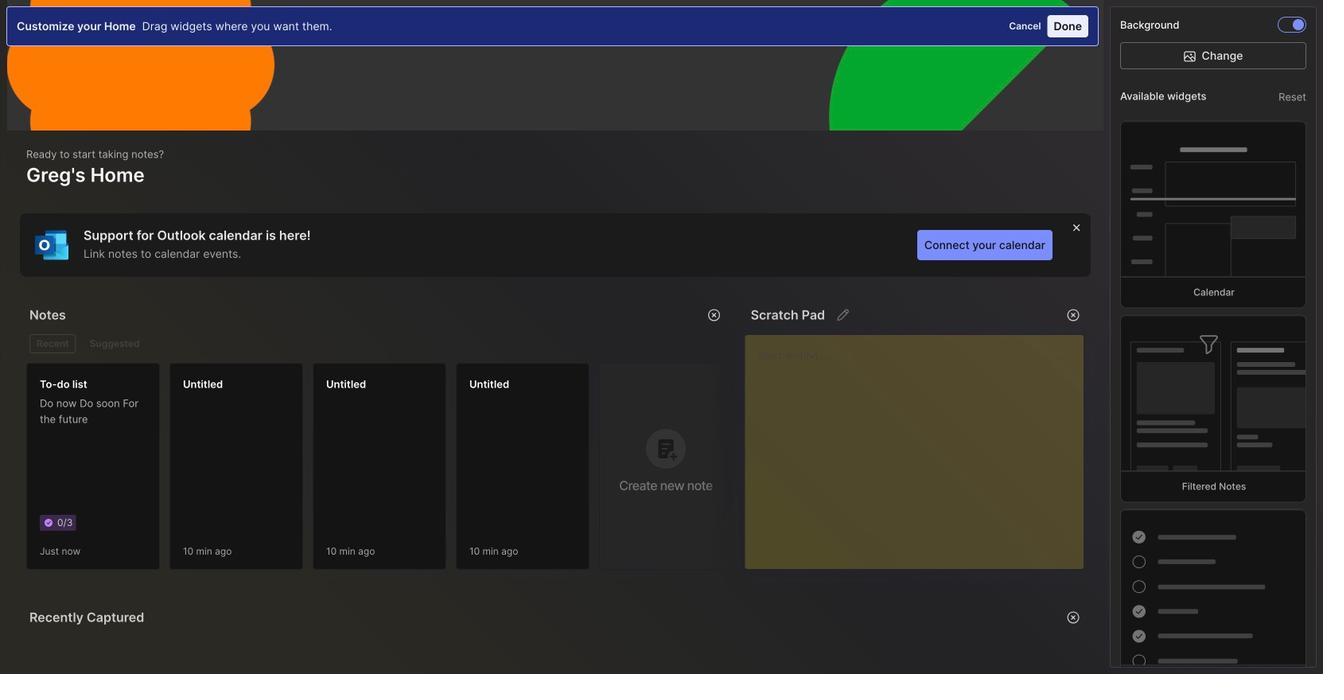 Task type: locate. For each thing, give the bounding box(es) containing it.
background image
[[1294, 19, 1305, 30]]



Task type: describe. For each thing, give the bounding box(es) containing it.
edit widget title image
[[836, 307, 852, 323]]



Task type: vqa. For each thing, say whether or not it's contained in the screenshot.
edit widget title icon
yes



